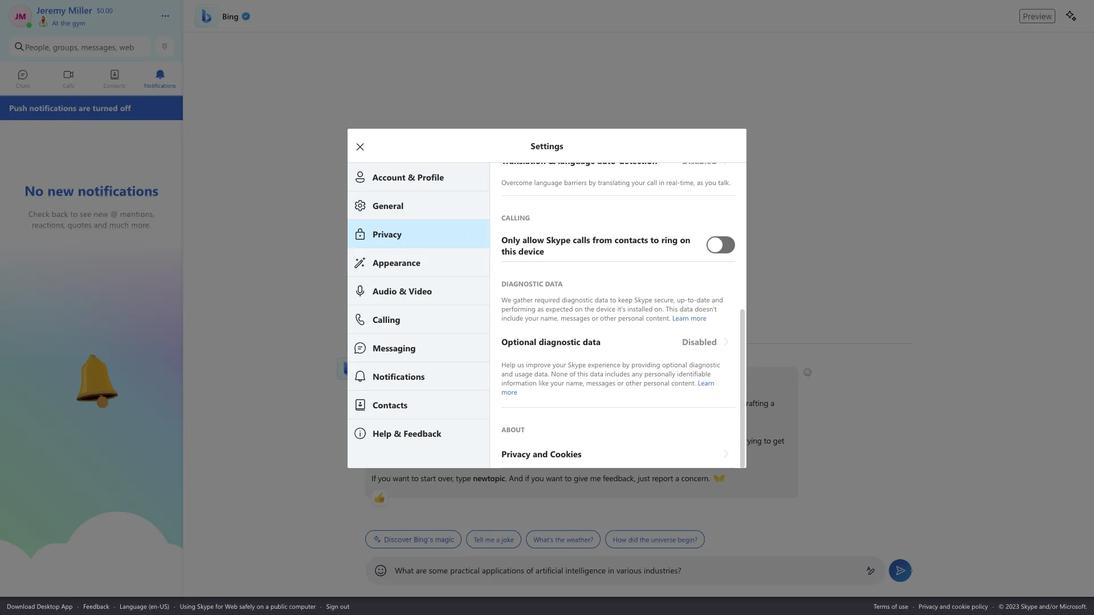 Task type: vqa. For each thing, say whether or not it's contained in the screenshot.
set a status button at the left of page
no



Task type: locate. For each thing, give the bounding box(es) containing it.
what's the weather? button
[[526, 531, 601, 549]]

applications
[[482, 565, 524, 576]]

help
[[502, 360, 516, 369]]

0 horizontal spatial skype
[[197, 602, 214, 611]]

skype
[[635, 295, 653, 304], [568, 360, 586, 369], [197, 602, 214, 611]]

1 vertical spatial and
[[502, 369, 513, 378]]

1 horizontal spatial diagnostic
[[689, 360, 720, 369]]

more down date
[[691, 313, 707, 323]]

1 vertical spatial any
[[399, 398, 411, 409]]

me right give
[[590, 473, 601, 484]]

and left us
[[502, 369, 513, 378]]

other inside the help us improve your skype experience by providing optional diagnostic and usage data. none of this data includes any personally identifiable information like your name, messages or other personal content.
[[626, 378, 642, 388]]

learn more link
[[673, 313, 707, 323], [502, 378, 716, 397]]

what
[[395, 565, 414, 576]]

1 horizontal spatial i'm
[[443, 435, 454, 446]]

in up the with
[[574, 398, 580, 409]]

more
[[691, 313, 707, 323], [502, 388, 517, 397]]

1 vertical spatial messages
[[586, 378, 616, 388]]

learn down up-
[[673, 313, 689, 323]]

say
[[567, 435, 578, 446]]

something
[[580, 435, 617, 446]]

learn more
[[673, 313, 707, 323], [502, 378, 716, 397]]

0 horizontal spatial type
[[413, 398, 428, 409]]

2 get from the left
[[773, 435, 785, 446]]

i
[[462, 373, 464, 384], [541, 435, 543, 446]]

name, up restaurants
[[566, 378, 584, 388]]

0 vertical spatial more
[[691, 313, 707, 323]]

1 want from the left
[[393, 473, 409, 484]]

what are some practical applications of artificial intelligence in various industries?
[[395, 565, 682, 576]]

and inside the we gather required diagnostic data to keep skype secure, up-to-date and performing as expected on the device it's installed on. this data doesn't include your name, messages or other personal content.
[[712, 295, 723, 304]]

personal
[[618, 313, 644, 323], [644, 378, 670, 388]]

i'm left an
[[372, 435, 382, 446]]

diagnostic inside the help us improve your skype experience by providing optional diagnostic and usage data. none of this data includes any personally identifiable information like your name, messages or other personal content.
[[689, 360, 720, 369]]

download desktop app
[[7, 602, 73, 611]]

0 vertical spatial like
[[539, 378, 549, 388]]

or inside the help us improve your skype experience by providing optional diagnostic and usage data. none of this data includes any personally identifiable information like your name, messages or other personal content.
[[617, 378, 624, 388]]

sign
[[326, 602, 338, 611]]

1 horizontal spatial learn
[[698, 378, 715, 388]]

type up curious
[[413, 398, 428, 409]]

and
[[712, 295, 723, 304], [502, 369, 513, 378], [940, 602, 950, 611]]

tell me a joke
[[474, 535, 514, 544]]

data
[[595, 295, 608, 304], [680, 304, 693, 313], [590, 369, 604, 378]]

1 horizontal spatial type
[[456, 473, 471, 484]]

learn more down 'to-'
[[673, 313, 707, 323]]

2 horizontal spatial skype
[[635, 295, 653, 304]]

vegan
[[512, 398, 532, 409]]

start
[[421, 473, 436, 484]]

information
[[502, 378, 537, 388]]

on inside the we gather required diagnostic data to keep skype secure, up-to-date and performing as expected on the device it's installed on. this data doesn't include your name, messages or other personal content.
[[575, 304, 583, 313]]

1 horizontal spatial get
[[773, 435, 785, 446]]

just left 'trying'
[[728, 435, 740, 446]]

data right this on the right of page
[[680, 304, 693, 313]]

app
[[61, 602, 73, 611]]

tab list
[[0, 64, 183, 96]]

1 horizontal spatial on
[[575, 304, 583, 313]]

0 horizontal spatial want
[[393, 473, 409, 484]]

what's
[[533, 535, 554, 544]]

public
[[271, 602, 287, 611]]

me right tell
[[485, 535, 495, 544]]

0 vertical spatial messages
[[561, 313, 590, 323]]

to left keep
[[610, 295, 616, 304]]

1 vertical spatial other
[[626, 378, 642, 388]]

2 vertical spatial or
[[732, 398, 739, 409]]

this inside the help us improve your skype experience by providing optional diagnostic and usage data. none of this data includes any personally identifiable information like your name, messages or other personal content.
[[578, 369, 588, 378]]

1 horizontal spatial i
[[541, 435, 543, 446]]

learn up "europe"
[[698, 378, 715, 388]]

skype right none
[[568, 360, 586, 369]]

name, down required on the top of the page
[[541, 313, 559, 323]]

sign out
[[326, 602, 350, 611]]

keep
[[618, 295, 633, 304]]

0 horizontal spatial you
[[378, 473, 391, 484]]

want inside the ask me any type of question, like finding vegan restaurants in cambridge, itinerary for your trip to europe or drafting a story for curious kids. in groups, remember to mention me with @bing. i'm an ai preview, so i'm still learning. sometimes i might say something weird. don't get mad at me, i'm just trying to get better! if you want to start over, type
[[393, 473, 409, 484]]

1 vertical spatial like
[[472, 398, 484, 409]]

magic
[[435, 536, 454, 544]]

help
[[466, 373, 481, 384]]

i inside the ask me any type of question, like finding vegan restaurants in cambridge, itinerary for your trip to europe or drafting a story for curious kids. in groups, remember to mention me with @bing. i'm an ai preview, so i'm still learning. sometimes i might say something weird. don't get mad at me, i'm just trying to get better! if you want to start over, type
[[541, 435, 543, 446]]

0 vertical spatial how
[[430, 373, 446, 384]]

1 horizontal spatial in
[[608, 565, 615, 576]]

remember
[[483, 410, 518, 421]]

0 horizontal spatial this
[[388, 373, 400, 384]]

0 horizontal spatial diagnostic
[[562, 295, 593, 304]]

1 vertical spatial groups,
[[455, 410, 481, 421]]

a
[[771, 398, 775, 409], [675, 473, 679, 484], [496, 535, 500, 544], [266, 602, 269, 611]]

an
[[384, 435, 393, 446]]

(openhands)
[[714, 473, 756, 483]]

1 horizontal spatial more
[[691, 313, 707, 323]]

the right did
[[640, 535, 650, 544]]

might
[[545, 435, 565, 446]]

to left start
[[411, 473, 419, 484]]

using
[[180, 602, 196, 611]]

learn more for name,
[[502, 378, 716, 397]]

0 horizontal spatial like
[[472, 398, 484, 409]]

0 vertical spatial or
[[592, 313, 598, 323]]

0 vertical spatial personal
[[618, 313, 644, 323]]

or inside the ask me any type of question, like finding vegan restaurants in cambridge, itinerary for your trip to europe or drafting a story for curious kids. in groups, remember to mention me with @bing. i'm an ai preview, so i'm still learning. sometimes i might say something weird. don't get mad at me, i'm just trying to get better! if you want to start over, type
[[732, 398, 739, 409]]

a left public on the bottom
[[266, 602, 269, 611]]

the right what's
[[555, 535, 565, 544]]

data left it's
[[595, 295, 608, 304]]

1 vertical spatial learn
[[698, 378, 715, 388]]

feedback,
[[603, 473, 636, 484]]

messages down 'experience'
[[586, 378, 616, 388]]

bing's
[[414, 536, 433, 544]]

1 vertical spatial diagnostic
[[689, 360, 720, 369]]

0 horizontal spatial or
[[592, 313, 598, 323]]

this
[[578, 369, 588, 378], [388, 373, 400, 384]]

1 horizontal spatial or
[[617, 378, 624, 388]]

1 vertical spatial or
[[617, 378, 624, 388]]

how did the universe begin? button
[[606, 531, 705, 549]]

sign out link
[[326, 602, 350, 611]]

personal down providing
[[644, 378, 670, 388]]

concern.
[[681, 473, 710, 484]]

1 vertical spatial just
[[638, 473, 650, 484]]

installed
[[628, 304, 653, 313]]

2 horizontal spatial for
[[654, 398, 664, 409]]

of inside the ask me any type of question, like finding vegan restaurants in cambridge, itinerary for your trip to europe or drafting a story for curious kids. in groups, remember to mention me with @bing. i'm an ai preview, so i'm still learning. sometimes i might say something weird. don't get mad at me, i'm just trying to get better! if you want to start over, type
[[430, 398, 437, 409]]

or
[[592, 313, 598, 323], [617, 378, 624, 388], [732, 398, 739, 409]]

other down "by"
[[626, 378, 642, 388]]

0 vertical spatial in
[[574, 398, 580, 409]]

diagnostic left device
[[562, 295, 593, 304]]

1 vertical spatial personal
[[644, 378, 670, 388]]

1 horizontal spatial like
[[539, 378, 549, 388]]

0 horizontal spatial any
[[399, 398, 411, 409]]

did
[[628, 535, 638, 544]]

messages,
[[81, 41, 117, 52]]

using skype for web safely on a public computer link
[[180, 602, 316, 611]]

1 horizontal spatial how
[[613, 535, 627, 544]]

feedback
[[83, 602, 109, 611]]

or right "europe"
[[732, 398, 739, 409]]

i'm right so
[[443, 435, 454, 446]]

discover
[[384, 536, 412, 544]]

and right date
[[712, 295, 723, 304]]

more for and
[[502, 388, 517, 397]]

1 vertical spatial how
[[613, 535, 627, 544]]

of up kids.
[[430, 398, 437, 409]]

1 horizontal spatial any
[[632, 369, 643, 378]]

0 vertical spatial diagnostic
[[562, 295, 593, 304]]

how inside button
[[613, 535, 627, 544]]

this right none
[[578, 369, 588, 378]]

for right story
[[391, 410, 400, 421]]

type right over,
[[456, 473, 471, 484]]

2 horizontal spatial i'm
[[715, 435, 726, 446]]

people, groups, messages, web
[[25, 41, 134, 52]]

1 vertical spatial i
[[541, 435, 543, 446]]

1 vertical spatial learn more link
[[502, 378, 716, 397]]

0 horizontal spatial name,
[[541, 313, 559, 323]]

your
[[525, 313, 539, 323], [553, 360, 566, 369], [551, 378, 564, 388], [666, 398, 681, 409]]

0 horizontal spatial more
[[502, 388, 517, 397]]

0 vertical spatial type
[[413, 398, 428, 409]]

1 horizontal spatial for
[[391, 410, 400, 421]]

in left various
[[608, 565, 615, 576]]

learn for up-
[[673, 313, 689, 323]]

more down today?
[[502, 388, 517, 397]]

0 horizontal spatial for
[[215, 602, 223, 611]]

learn more link up cambridge,
[[502, 378, 716, 397]]

want left give
[[546, 473, 563, 484]]

i right can
[[462, 373, 464, 384]]

and left cookie
[[940, 602, 950, 611]]

are
[[416, 565, 427, 576]]

none
[[551, 369, 568, 378]]

2 horizontal spatial or
[[732, 398, 739, 409]]

in inside the ask me any type of question, like finding vegan restaurants in cambridge, itinerary for your trip to europe or drafting a story for curious kids. in groups, remember to mention me with @bing. i'm an ai preview, so i'm still learning. sometimes i might say something weird. don't get mad at me, i'm just trying to get better! if you want to start over, type
[[574, 398, 580, 409]]

1 vertical spatial content.
[[672, 378, 696, 388]]

0 vertical spatial learn more link
[[673, 313, 707, 323]]

1 horizontal spatial just
[[728, 435, 740, 446]]

language (en-us)
[[120, 602, 169, 611]]

0 vertical spatial learn
[[673, 313, 689, 323]]

to right 'trying'
[[764, 435, 771, 446]]

this left is
[[388, 373, 400, 384]]

1 vertical spatial skype
[[568, 360, 586, 369]]

doesn't
[[695, 304, 717, 313]]

for
[[654, 398, 664, 409], [391, 410, 400, 421], [215, 602, 223, 611]]

data inside the help us improve your skype experience by providing optional diagnostic and usage data. none of this data includes any personally identifiable information like your name, messages or other personal content.
[[590, 369, 604, 378]]

ask
[[372, 398, 384, 409]]

0 vertical spatial any
[[632, 369, 643, 378]]

i left might
[[541, 435, 543, 446]]

the inside how did the universe begin? button
[[640, 535, 650, 544]]

0 horizontal spatial learn
[[673, 313, 689, 323]]

0 horizontal spatial on
[[257, 602, 264, 611]]

learn more for doesn't
[[673, 313, 707, 323]]

any right "by"
[[632, 369, 643, 378]]

1 vertical spatial for
[[391, 410, 400, 421]]

a right drafting
[[771, 398, 775, 409]]

0 vertical spatial and
[[712, 295, 723, 304]]

0 horizontal spatial groups,
[[53, 41, 79, 52]]

for right itinerary
[[654, 398, 664, 409]]

privacy and cookie policy link
[[919, 602, 988, 611]]

1 horizontal spatial this
[[578, 369, 588, 378]]

0 horizontal spatial other
[[600, 313, 616, 323]]

skype inside the help us improve your skype experience by providing optional diagnostic and usage data. none of this data includes any personally identifiable information like your name, messages or other personal content.
[[568, 360, 586, 369]]

0 horizontal spatial how
[[430, 373, 446, 384]]

learn more up cambridge,
[[502, 378, 716, 397]]

like left finding
[[472, 398, 484, 409]]

messages inside the we gather required diagnostic data to keep skype secure, up-to-date and performing as expected on the device it's installed on. this data doesn't include your name, messages or other personal content.
[[561, 313, 590, 323]]

me,
[[701, 435, 713, 446]]

on right expected
[[575, 304, 583, 313]]

1 vertical spatial on
[[257, 602, 264, 611]]

i'm right 'me,'
[[715, 435, 726, 446]]

just left report
[[638, 473, 650, 484]]

tell
[[474, 535, 483, 544]]

how
[[430, 373, 446, 384], [613, 535, 627, 544]]

terms
[[874, 602, 890, 611]]

story
[[372, 410, 389, 421]]

data left includes
[[590, 369, 604, 378]]

or down "by"
[[617, 378, 624, 388]]

@bing.
[[589, 410, 614, 421]]

1 horizontal spatial content.
[[672, 378, 696, 388]]

1 horizontal spatial want
[[546, 473, 563, 484]]

how right !
[[430, 373, 446, 384]]

content. down secure,
[[646, 313, 671, 323]]

0 vertical spatial content.
[[646, 313, 671, 323]]

like inside the ask me any type of question, like finding vegan restaurants in cambridge, itinerary for your trip to europe or drafting a story for curious kids. in groups, remember to mention me with @bing. i'm an ai preview, so i'm still learning. sometimes i might say something weird. don't get mad at me, i'm just trying to get better! if you want to start over, type
[[472, 398, 484, 409]]

and inside the help us improve your skype experience by providing optional diagnostic and usage data. none of this data includes any personally identifiable information like your name, messages or other personal content.
[[502, 369, 513, 378]]

to left give
[[565, 473, 572, 484]]

the left device
[[585, 304, 595, 313]]

expected
[[546, 304, 573, 313]]

Type a message text field
[[395, 565, 857, 576]]

desktop
[[37, 602, 60, 611]]

like left none
[[539, 378, 549, 388]]

the right at
[[61, 18, 70, 27]]

0 vertical spatial other
[[600, 313, 616, 323]]

1 horizontal spatial and
[[712, 295, 723, 304]]

1 i'm from the left
[[372, 435, 382, 446]]

privacy dialog
[[348, 0, 764, 469]]

any up curious
[[399, 398, 411, 409]]

content.
[[646, 313, 671, 323], [672, 378, 696, 388]]

a left joke
[[496, 535, 500, 544]]

1 vertical spatial more
[[502, 388, 517, 397]]

includes
[[605, 369, 630, 378]]

your inside the we gather required diagnostic data to keep skype secure, up-to-date and performing as expected on the device it's installed on. this data doesn't include your name, messages or other personal content.
[[525, 313, 539, 323]]

0 horizontal spatial in
[[574, 398, 580, 409]]

learn more link down 'to-'
[[673, 313, 707, 323]]

i'm
[[372, 435, 382, 446], [443, 435, 454, 446], [715, 435, 726, 446]]

2 want from the left
[[546, 473, 563, 484]]

learn for diagnostic
[[698, 378, 715, 388]]

content. inside the help us improve your skype experience by providing optional diagnostic and usage data. none of this data includes any personally identifiable information like your name, messages or other personal content.
[[672, 378, 696, 388]]

0 vertical spatial learn more
[[673, 313, 707, 323]]

0 horizontal spatial i'm
[[372, 435, 382, 446]]

0 vertical spatial on
[[575, 304, 583, 313]]

industries?
[[644, 565, 682, 576]]

personal inside the help us improve your skype experience by providing optional diagnostic and usage data. none of this data includes any personally identifiable information like your name, messages or other personal content.
[[644, 378, 670, 388]]

messages left device
[[561, 313, 590, 323]]

name, inside the help us improve your skype experience by providing optional diagnostic and usage data. none of this data includes any personally identifiable information like your name, messages or other personal content.
[[566, 378, 584, 388]]

1 horizontal spatial skype
[[568, 360, 586, 369]]

1 vertical spatial learn more
[[502, 378, 716, 397]]

drafting
[[742, 398, 769, 409]]

get right 'trying'
[[773, 435, 785, 446]]

a right report
[[675, 473, 679, 484]]

want left start
[[393, 473, 409, 484]]

0 horizontal spatial and
[[502, 369, 513, 378]]

0 horizontal spatial get
[[661, 435, 673, 446]]

1 horizontal spatial groups,
[[455, 410, 481, 421]]

2 vertical spatial and
[[940, 602, 950, 611]]

1 vertical spatial name,
[[566, 378, 584, 388]]

the inside the we gather required diagnostic data to keep skype secure, up-to-date and performing as expected on the device it's installed on. this data doesn't include your name, messages or other personal content.
[[585, 304, 595, 313]]

for left web
[[215, 602, 223, 611]]

usage
[[515, 369, 533, 378]]

how left did
[[613, 535, 627, 544]]

want
[[393, 473, 409, 484], [546, 473, 563, 484]]

so
[[433, 435, 441, 446]]

content. down optional on the right bottom of page
[[672, 378, 696, 388]]

personal down keep
[[618, 313, 644, 323]]

of right none
[[570, 369, 576, 378]]

get left mad on the bottom right
[[661, 435, 673, 446]]

1 vertical spatial type
[[456, 473, 471, 484]]

0 vertical spatial groups,
[[53, 41, 79, 52]]

just inside the ask me any type of question, like finding vegan restaurants in cambridge, itinerary for your trip to europe or drafting a story for curious kids. in groups, remember to mention me with @bing. i'm an ai preview, so i'm still learning. sometimes i might say something weird. don't get mad at me, i'm just trying to get better! if you want to start over, type
[[728, 435, 740, 446]]

1 horizontal spatial other
[[626, 378, 642, 388]]

just
[[728, 435, 740, 446], [638, 473, 650, 484]]

groups, down at the gym on the top of page
[[53, 41, 79, 52]]

groups, right in
[[455, 410, 481, 421]]

diagnostic right optional on the right bottom of page
[[689, 360, 720, 369]]

2 horizontal spatial you
[[531, 473, 544, 484]]

mention
[[529, 410, 558, 421]]

1 horizontal spatial name,
[[566, 378, 584, 388]]

providing
[[632, 360, 660, 369]]

groups, inside button
[[53, 41, 79, 52]]

0 vertical spatial skype
[[635, 295, 653, 304]]

cookie
[[952, 602, 970, 611]]

0 vertical spatial name,
[[541, 313, 559, 323]]

other left it's
[[600, 313, 616, 323]]

or left it's
[[592, 313, 598, 323]]

your inside the ask me any type of question, like finding vegan restaurants in cambridge, itinerary for your trip to europe or drafting a story for curious kids. in groups, remember to mention me with @bing. i'm an ai preview, so i'm still learning. sometimes i might say something weird. don't get mad at me, i'm just trying to get better! if you want to start over, type
[[666, 398, 681, 409]]

diagnostic inside the we gather required diagnostic data to keep skype secure, up-to-date and performing as expected on the device it's installed on. this data doesn't include your name, messages or other personal content.
[[562, 295, 593, 304]]

improve
[[526, 360, 551, 369]]

name, inside the we gather required diagnostic data to keep skype secure, up-to-date and performing as expected on the device it's installed on. this data doesn't include your name, messages or other personal content.
[[541, 313, 559, 323]]

skype right using
[[197, 602, 214, 611]]

skype right keep
[[635, 295, 653, 304]]

on right safely
[[257, 602, 264, 611]]



Task type: describe. For each thing, give the bounding box(es) containing it.
help us improve your skype experience by providing optional diagnostic and usage data. none of this data includes any personally identifiable information like your name, messages or other personal content.
[[502, 360, 722, 388]]

newtopic
[[473, 473, 505, 484]]

!
[[426, 373, 428, 384]]

to inside the we gather required diagnostic data to keep skype secure, up-to-date and performing as expected on the device it's installed on. this data doesn't include your name, messages or other personal content.
[[610, 295, 616, 304]]

groups, inside the ask me any type of question, like finding vegan restaurants in cambridge, itinerary for your trip to europe or drafting a story for curious kids. in groups, remember to mention me with @bing. i'm an ai preview, so i'm still learning. sometimes i might say something weird. don't get mad at me, i'm just trying to get better! if you want to start over, type
[[455, 410, 481, 421]]

if
[[525, 473, 529, 484]]

still
[[456, 435, 467, 446]]

1 vertical spatial in
[[608, 565, 615, 576]]

or inside the we gather required diagnostic data to keep skype secure, up-to-date and performing as expected on the device it's installed on. this data doesn't include your name, messages or other personal content.
[[592, 313, 598, 323]]

up-
[[677, 295, 688, 304]]

discover bing's magic
[[384, 536, 454, 544]]

1 horizontal spatial you
[[483, 373, 495, 384]]

(smileeyes)
[[523, 372, 560, 383]]

optional
[[662, 360, 687, 369]]

mad
[[675, 435, 690, 446]]

ask me any type of question, like finding vegan restaurants in cambridge, itinerary for your trip to europe or drafting a story for curious kids. in groups, remember to mention me with @bing. i'm an ai preview, so i'm still learning. sometimes i might say something weird. don't get mad at me, i'm just trying to get better! if you want to start over, type
[[372, 398, 787, 484]]

can
[[448, 373, 460, 384]]

what's the weather?
[[533, 535, 594, 544]]

hey,
[[372, 373, 386, 384]]

any inside the ask me any type of question, like finding vegan restaurants in cambridge, itinerary for your trip to europe or drafting a story for curious kids. in groups, remember to mention me with @bing. i'm an ai preview, so i'm still learning. sometimes i might say something weird. don't get mad at me, i'm just trying to get better! if you want to start over, type
[[399, 398, 411, 409]]

web
[[119, 41, 134, 52]]

Only allow Skype calls from contacts to ring on this device checkbox
[[707, 232, 735, 258]]

is
[[402, 373, 408, 384]]

3 i'm from the left
[[715, 435, 726, 446]]

europe
[[706, 398, 730, 409]]

2 horizontal spatial and
[[940, 602, 950, 611]]

privacy
[[919, 602, 938, 611]]

report
[[652, 473, 673, 484]]

gym
[[72, 18, 85, 27]]

joke
[[502, 535, 514, 544]]

how did the universe begin?
[[613, 535, 698, 544]]

use
[[899, 602, 909, 611]]

bing
[[410, 373, 426, 384]]

web
[[225, 602, 238, 611]]

question,
[[439, 398, 470, 409]]

1 get from the left
[[661, 435, 673, 446]]

universe
[[651, 535, 676, 544]]

the inside 'at the gym' button
[[61, 18, 70, 27]]

bell
[[57, 350, 72, 362]]

0 vertical spatial for
[[654, 398, 664, 409]]

(en-
[[149, 602, 160, 611]]

ai
[[395, 435, 402, 446]]

identifiable
[[677, 369, 711, 378]]

to right "trip"
[[697, 398, 704, 409]]

today?
[[497, 373, 520, 384]]

restaurants
[[534, 398, 572, 409]]

messages inside the help us improve your skype experience by providing optional diagnostic and usage data. none of this data includes any personally identifiable information like your name, messages or other personal content.
[[586, 378, 616, 388]]

us)
[[160, 602, 169, 611]]

2 i'm from the left
[[443, 435, 454, 446]]

more for to-
[[691, 313, 707, 323]]

any inside the help us improve your skype experience by providing optional diagnostic and usage data. none of this data includes any personally identifiable information like your name, messages or other personal content.
[[632, 369, 643, 378]]

secure,
[[654, 295, 675, 304]]

learn more link for name,
[[502, 378, 716, 397]]

device
[[596, 304, 616, 313]]

cambridge,
[[583, 398, 622, 409]]

the inside what's the weather? button
[[555, 535, 565, 544]]

preview
[[1023, 11, 1052, 21]]

include
[[502, 313, 523, 323]]

like inside the help us improve your skype experience by providing optional diagnostic and usage data. none of this data includes any personally identifiable information like your name, messages or other personal content.
[[539, 378, 549, 388]]

at the gym
[[50, 18, 85, 27]]

policy
[[972, 602, 988, 611]]

with
[[573, 410, 587, 421]]

of left artificial
[[526, 565, 534, 576]]

tell me a joke button
[[466, 531, 521, 549]]

learn more link for doesn't
[[673, 313, 707, 323]]

over,
[[438, 473, 454, 484]]

at
[[692, 435, 699, 446]]

us
[[518, 360, 524, 369]]

hey, this is bing ! how can i help you today?
[[372, 373, 522, 384]]

content. inside the we gather required diagnostic data to keep skype secure, up-to-date and performing as expected on the device it's installed on. this data doesn't include your name, messages or other personal content.
[[646, 313, 671, 323]]

better!
[[372, 448, 394, 459]]

trip
[[683, 398, 695, 409]]

language (en-us) link
[[120, 602, 169, 611]]

9:24
[[382, 357, 395, 366]]

if
[[372, 473, 376, 484]]

don't
[[641, 435, 659, 446]]

me inside button
[[485, 535, 495, 544]]

gather
[[513, 295, 533, 304]]

trying
[[742, 435, 762, 446]]

2 vertical spatial for
[[215, 602, 223, 611]]

skype inside the we gather required diagnostic data to keep skype secure, up-to-date and performing as expected on the device it's installed on. this data doesn't include your name, messages or other personal content.
[[635, 295, 653, 304]]

personal inside the we gather required diagnostic data to keep skype secure, up-to-date and performing as expected on the device it's installed on. this data doesn't include your name, messages or other personal content.
[[618, 313, 644, 323]]

we
[[502, 295, 511, 304]]

out
[[340, 602, 350, 611]]

a inside the ask me any type of question, like finding vegan restaurants in cambridge, itinerary for your trip to europe or drafting a story for curious kids. in groups, remember to mention me with @bing. i'm an ai preview, so i'm still learning. sometimes i might say something weird. don't get mad at me, i'm just trying to get better! if you want to start over, type
[[771, 398, 775, 409]]

bing,
[[365, 357, 380, 366]]

to-
[[688, 295, 697, 304]]

0 horizontal spatial just
[[638, 473, 650, 484]]

on.
[[655, 304, 664, 313]]

0 vertical spatial i
[[462, 373, 464, 384]]

practical
[[450, 565, 480, 576]]

in
[[446, 410, 453, 421]]

as
[[538, 304, 544, 313]]

2 vertical spatial skype
[[197, 602, 214, 611]]

learning.
[[469, 435, 499, 446]]

weather?
[[567, 535, 594, 544]]

language
[[120, 602, 147, 611]]

terms of use
[[874, 602, 909, 611]]

me right 'ask'
[[386, 398, 397, 409]]

a inside tell me a joke button
[[496, 535, 500, 544]]

at the gym button
[[36, 16, 149, 27]]

other inside the we gather required diagnostic data to keep skype secure, up-to-date and performing as expected on the device it's installed on. this data doesn't include your name, messages or other personal content.
[[600, 313, 616, 323]]

some
[[429, 565, 448, 576]]

artificial
[[536, 565, 563, 576]]

feedback link
[[83, 602, 109, 611]]

people,
[[25, 41, 51, 52]]

download desktop app link
[[7, 602, 73, 611]]

of left use
[[892, 602, 897, 611]]

you inside the ask me any type of question, like finding vegan restaurants in cambridge, itinerary for your trip to europe or drafting a story for curious kids. in groups, remember to mention me with @bing. i'm an ai preview, so i'm still learning. sometimes i might say something weird. don't get mad at me, i'm just trying to get better! if you want to start over, type
[[378, 473, 391, 484]]

experience
[[588, 360, 621, 369]]

terms of use link
[[874, 602, 909, 611]]

to down vegan
[[520, 410, 527, 421]]

me left the with
[[560, 410, 571, 421]]

people, groups, messages, web button
[[9, 36, 151, 57]]

of inside the help us improve your skype experience by providing optional diagnostic and usage data. none of this data includes any personally identifiable information like your name, messages or other personal content.
[[570, 369, 576, 378]]



